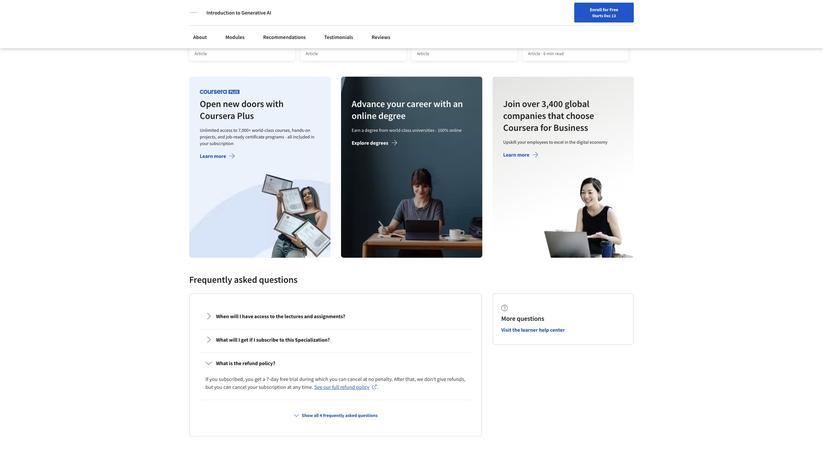 Task type: locate. For each thing, give the bounding box(es) containing it.
cancel
[[348, 377, 362, 383], [233, 385, 247, 391]]

join over 3,400 global companies that choose coursera for business
[[504, 98, 595, 134]]

0 horizontal spatial subscription
[[210, 141, 234, 147]]

1 vertical spatial introduction
[[306, 21, 334, 28]]

is inside what is prompt engineering? definition and examples
[[207, 21, 211, 28]]

-
[[436, 128, 437, 134], [285, 134, 287, 140]]

0 horizontal spatial introduction
[[207, 9, 235, 16]]

online right 100%
[[450, 128, 462, 134]]

0 horizontal spatial for
[[541, 122, 552, 134]]

unlimited access to 7,000+ world-class courses, hands-on projects, and job-ready certificate programs - all included in your subscription
[[200, 128, 315, 147]]

1 29, from the left
[[216, 43, 222, 49]]

is inside what is spatial computing? definition, applications, and careers
[[430, 21, 434, 28]]

to inside 'unlimited access to 7,000+ world-class courses, hands-on projects, and job-ready certificate programs - all included in your subscription'
[[234, 128, 238, 134]]

1 horizontal spatial subscription
[[259, 385, 286, 391]]

0 horizontal spatial at
[[287, 385, 292, 391]]

what for what is the refund policy?
[[216, 361, 228, 367]]

2 vertical spatial questions
[[358, 413, 378, 419]]

None search field
[[94, 4, 253, 17]]

will inside 'dropdown button'
[[230, 314, 239, 320]]

2 with from the left
[[434, 98, 451, 110]]

will
[[230, 314, 239, 320], [229, 337, 238, 344]]

world- inside 'unlimited access to 7,000+ world-class courses, hands-on projects, and job-ready certificate programs - all included in your subscription'
[[252, 128, 265, 134]]

learn
[[504, 152, 517, 158], [200, 153, 213, 160]]

article inside november 29, 2023 article · 6 min read
[[528, 51, 541, 57]]

2023 inside november 29, 2023 article · 6 min read
[[556, 43, 566, 49]]

november up ·
[[528, 43, 549, 49]]

2023 inside the december 11, 2023 article
[[445, 43, 454, 49]]

open
[[200, 98, 221, 110]]

learn more down upskill
[[504, 152, 530, 158]]

with inside advance your career with an online degree
[[434, 98, 451, 110]]

29, down testimonials
[[327, 43, 333, 49]]

0 horizontal spatial is
[[207, 21, 211, 28]]

online
[[352, 110, 377, 122], [450, 128, 462, 134]]

2 horizontal spatial questions
[[517, 315, 545, 323]]

0 horizontal spatial asked
[[234, 274, 257, 286]]

with right doors
[[266, 98, 284, 110]]

november down about
[[195, 43, 215, 49]]

refund
[[243, 361, 258, 367], [341, 385, 355, 391]]

learn down upskill
[[504, 152, 517, 158]]

computing?
[[451, 21, 479, 28]]

learn for the leftmost learn more link
[[200, 153, 213, 160]]

and left careers
[[448, 28, 456, 35]]

29, for become
[[550, 43, 555, 49]]

0 vertical spatial can
[[339, 377, 347, 383]]

article down december
[[417, 51, 430, 57]]

1 horizontal spatial learn more link
[[504, 152, 539, 160]]

for up dec
[[603, 7, 609, 13]]

i left the have on the bottom of the page
[[240, 314, 241, 320]]

1 horizontal spatial online
[[450, 128, 462, 134]]

1 november 29, 2023 article from the left
[[195, 43, 232, 57]]

subscription down job-
[[210, 141, 234, 147]]

you right but
[[214, 385, 222, 391]]

0 vertical spatial introduction
[[207, 9, 235, 16]]

the inside dropdown button
[[234, 361, 242, 367]]

what up reviews link
[[374, 21, 385, 28]]

you up full
[[330, 377, 338, 383]]

get left 7-
[[255, 377, 262, 383]]

all inside dropdown button
[[314, 413, 319, 419]]

november 29, 2023 article down testimonials
[[306, 43, 343, 57]]

3 article from the left
[[417, 51, 430, 57]]

0 horizontal spatial learn
[[200, 153, 213, 160]]

to
[[236, 9, 241, 16], [335, 21, 340, 28], [540, 21, 544, 28], [234, 128, 238, 134], [550, 140, 554, 145], [270, 314, 275, 320], [280, 337, 285, 344]]

0 horizontal spatial more
[[214, 153, 226, 160]]

the left lectures
[[276, 314, 284, 320]]

what inside what is spatial computing? definition, applications, and careers
[[417, 21, 429, 28]]

give
[[438, 377, 447, 383]]

0 vertical spatial -
[[436, 128, 437, 134]]

this
[[286, 337, 294, 344]]

machine?
[[322, 28, 343, 35]]

to inside 'dropdown button'
[[270, 314, 275, 320]]

29, down examples
[[216, 43, 222, 49]]

during
[[300, 377, 314, 383]]

introduction
[[207, 9, 235, 16], [306, 21, 334, 28]]

coursera up unlimited
[[200, 110, 235, 122]]

but
[[206, 385, 213, 391]]

online up earn
[[352, 110, 377, 122]]

is for applications,
[[430, 21, 434, 28]]

0 horizontal spatial world-
[[252, 128, 265, 134]]

reviews link
[[368, 30, 395, 44]]

generative
[[242, 9, 266, 16]]

in
[[311, 134, 315, 140], [565, 140, 569, 145]]

1 vertical spatial get
[[255, 377, 262, 383]]

1 horizontal spatial refund
[[341, 385, 355, 391]]

1 horizontal spatial all
[[314, 413, 319, 419]]

introduction for introduction to virtualization: what is a virtual machine?
[[306, 21, 334, 28]]

1 horizontal spatial asked
[[346, 413, 357, 419]]

about link
[[189, 30, 211, 44]]

2023 down "13"
[[612, 21, 623, 28]]

1 is from the left
[[207, 21, 211, 28]]

0 vertical spatial online
[[352, 110, 377, 122]]

1 vertical spatial online
[[450, 128, 462, 134]]

a right the become
[[564, 21, 567, 28]]

29, up min
[[550, 43, 555, 49]]

your left the career
[[387, 98, 405, 110]]

cancel down subscribed, at the left
[[233, 385, 247, 391]]

access inside 'unlimited access to 7,000+ world-class courses, hands-on projects, and job-ready certificate programs - all included in your subscription'
[[220, 128, 233, 134]]

upskill
[[504, 140, 517, 145]]

cancel up policy
[[348, 377, 362, 383]]

your down what is the refund policy?
[[248, 385, 258, 391]]

to inside introduction to virtualization: what is a virtual machine?
[[335, 21, 340, 28]]

coursera inside join over 3,400 global companies that choose coursera for business
[[504, 122, 539, 134]]

0 horizontal spatial can
[[224, 385, 231, 391]]

november 29, 2023 article for examples
[[195, 43, 232, 57]]

3,400
[[542, 98, 564, 110]]

open new doors with coursera plus
[[200, 98, 284, 122]]

introduction to generative ai
[[207, 9, 271, 16]]

what left is
[[216, 361, 228, 367]]

doors
[[242, 98, 264, 110]]

0 horizontal spatial refund
[[243, 361, 258, 367]]

is for and
[[207, 21, 211, 28]]

and left examples
[[195, 28, 203, 35]]

more down job-
[[214, 153, 226, 160]]

0 vertical spatial get
[[241, 337, 249, 344]]

is
[[229, 361, 233, 367]]

1 horizontal spatial with
[[434, 98, 451, 110]]

global
[[565, 98, 590, 110]]

0 vertical spatial will
[[230, 314, 239, 320]]

your
[[387, 98, 405, 110], [518, 140, 527, 145], [200, 141, 209, 147], [248, 385, 258, 391]]

0 horizontal spatial online
[[352, 110, 377, 122]]

november down virtual on the left top of the page
[[306, 43, 326, 49]]

1 vertical spatial access
[[254, 314, 269, 320]]

november 29, 2023 article down about
[[195, 43, 232, 57]]

0 vertical spatial access
[[220, 128, 233, 134]]

- left 100%
[[436, 128, 437, 134]]

companies
[[504, 110, 547, 122]]

with left an
[[434, 98, 451, 110]]

0 horizontal spatial cancel
[[233, 385, 247, 391]]

1 article from the left
[[195, 51, 207, 57]]

1 horizontal spatial learn
[[504, 152, 517, 158]]

1 horizontal spatial november 29, 2023 article
[[306, 43, 343, 57]]

class inside 'unlimited access to 7,000+ world-class courses, hands-on projects, and job-ready certificate programs - all included in your subscription'
[[265, 128, 274, 134]]

and inside 'unlimited access to 7,000+ world-class courses, hands-on projects, and job-ready certificate programs - all included in your subscription'
[[218, 134, 225, 140]]

refund for policy
[[341, 385, 355, 391]]

1 horizontal spatial at
[[363, 377, 368, 383]]

a inside introduction to virtualization: what is a virtual machine?
[[391, 21, 394, 28]]

refund right full
[[341, 385, 355, 391]]

december 11, 2023 article
[[417, 43, 454, 57]]

hands-
[[292, 128, 306, 134]]

what inside what is prompt engineering? definition and examples
[[195, 21, 206, 28]]

1 horizontal spatial 29,
[[327, 43, 333, 49]]

coursera up upskill
[[504, 122, 539, 134]]

you
[[210, 377, 218, 383], [246, 377, 254, 383], [330, 377, 338, 383], [214, 385, 222, 391]]

november inside november 29, 2023 article · 6 min read
[[528, 43, 549, 49]]

world- up certificate
[[252, 128, 265, 134]]

to inside dropdown button
[[280, 337, 285, 344]]

more questions
[[502, 315, 545, 323]]

2 horizontal spatial november
[[528, 43, 549, 49]]

to left this
[[280, 337, 285, 344]]

article inside the december 11, 2023 article
[[417, 51, 430, 57]]

0 vertical spatial refund
[[243, 361, 258, 367]]

what up about link
[[195, 21, 206, 28]]

is up reviews link
[[386, 21, 390, 28]]

introduction for introduction to generative ai
[[207, 9, 235, 16]]

what down 'when'
[[216, 337, 228, 344]]

help
[[539, 327, 550, 334]]

visit the learner help center link
[[502, 327, 565, 334]]

what for what will i get if i subscribe to this specialization?
[[216, 337, 228, 344]]

3 29, from the left
[[550, 43, 555, 49]]

see our full refund policy link
[[315, 384, 378, 392]]

1 vertical spatial for
[[541, 122, 552, 134]]

over
[[523, 98, 540, 110]]

introduction up prompt
[[207, 9, 235, 16]]

ready
[[234, 134, 245, 140]]

1 vertical spatial refund
[[341, 385, 355, 391]]

1 horizontal spatial coursera
[[504, 122, 539, 134]]

1 horizontal spatial degree
[[379, 110, 406, 122]]

the right is
[[234, 361, 242, 367]]

1 horizontal spatial more
[[518, 152, 530, 158]]

1 horizontal spatial questions
[[358, 413, 378, 419]]

0 horizontal spatial all
[[288, 134, 292, 140]]

prompt
[[212, 21, 229, 28]]

2023 for how to become a penetration tester: 2023 career guide
[[556, 43, 566, 49]]

2023 down modules
[[223, 43, 232, 49]]

article down virtual on the left top of the page
[[306, 51, 318, 57]]

courses,
[[275, 128, 291, 134]]

all left 4
[[314, 413, 319, 419]]

frequently
[[189, 274, 232, 286]]

0 horizontal spatial in
[[311, 134, 315, 140]]

introduction up testimonials link on the top of the page
[[306, 21, 334, 28]]

at left any
[[287, 385, 292, 391]]

1 horizontal spatial in
[[565, 140, 569, 145]]

1 vertical spatial all
[[314, 413, 319, 419]]

what for what is prompt engineering? definition and examples
[[195, 21, 206, 28]]

is left spatial
[[430, 21, 434, 28]]

2023 right the 11,
[[445, 43, 454, 49]]

class up programs
[[265, 128, 274, 134]]

is
[[207, 21, 211, 28], [386, 21, 390, 28], [430, 21, 434, 28]]

world- for 7,000+
[[252, 128, 265, 134]]

and inside 'dropdown button'
[[304, 314, 313, 320]]

with
[[266, 98, 284, 110], [434, 98, 451, 110]]

2 class from the left
[[402, 128, 412, 134]]

what is the refund policy? button
[[200, 355, 472, 373]]

1 horizontal spatial class
[[402, 128, 412, 134]]

with for doors
[[266, 98, 284, 110]]

for
[[603, 7, 609, 13], [541, 122, 552, 134]]

examples
[[204, 28, 226, 35]]

0 horizontal spatial access
[[220, 128, 233, 134]]

0 horizontal spatial questions
[[259, 274, 298, 286]]

29,
[[216, 43, 222, 49], [327, 43, 333, 49], [550, 43, 555, 49]]

world- right from
[[389, 128, 402, 134]]

will for what
[[229, 337, 238, 344]]

i inside 'dropdown button'
[[240, 314, 241, 320]]

you down what is the refund policy?
[[246, 377, 254, 383]]

collapsed list
[[198, 305, 474, 402]]

your right upskill
[[518, 140, 527, 145]]

testimonials link
[[321, 30, 357, 44]]

coursera
[[200, 110, 235, 122], [504, 122, 539, 134]]

i for get
[[239, 337, 240, 344]]

excel
[[555, 140, 564, 145]]

i left if
[[239, 337, 240, 344]]

0 horizontal spatial with
[[266, 98, 284, 110]]

frequently asked questions
[[189, 274, 298, 286]]

3 november from the left
[[528, 43, 549, 49]]

1 horizontal spatial learn more
[[504, 152, 530, 158]]

and right lectures
[[304, 314, 313, 320]]

a left 7-
[[263, 377, 266, 383]]

0 vertical spatial degree
[[379, 110, 406, 122]]

0 horizontal spatial get
[[241, 337, 249, 344]]

don't
[[425, 377, 436, 383]]

learn down the projects, at the top left of the page
[[200, 153, 213, 160]]

·
[[542, 51, 543, 57]]

6
[[544, 51, 546, 57]]

definition,
[[480, 21, 503, 28]]

more down employees
[[518, 152, 530, 158]]

a
[[391, 21, 394, 28], [564, 21, 567, 28], [362, 128, 364, 134], [263, 377, 266, 383]]

0 vertical spatial at
[[363, 377, 368, 383]]

0 vertical spatial asked
[[234, 274, 257, 286]]

learn more link down the projects, at the top left of the page
[[200, 153, 236, 161]]

0 vertical spatial for
[[603, 7, 609, 13]]

- down "courses,"
[[285, 134, 287, 140]]

degree left from
[[365, 128, 378, 134]]

29, inside november 29, 2023 article · 6 min read
[[550, 43, 555, 49]]

access inside 'dropdown button'
[[254, 314, 269, 320]]

degree up from
[[379, 110, 406, 122]]

what left spatial
[[417, 21, 429, 28]]

learn more link down upskill
[[504, 152, 539, 160]]

2 november from the left
[[306, 43, 326, 49]]

2 29, from the left
[[327, 43, 333, 49]]

any
[[293, 385, 301, 391]]

1 horizontal spatial -
[[436, 128, 437, 134]]

1 vertical spatial degree
[[365, 128, 378, 134]]

2 is from the left
[[386, 21, 390, 28]]

ai
[[267, 9, 271, 16]]

have
[[242, 314, 253, 320]]

2 article from the left
[[306, 51, 318, 57]]

0 vertical spatial subscription
[[210, 141, 234, 147]]

for inside join over 3,400 global companies that choose coursera for business
[[541, 122, 552, 134]]

get left if
[[241, 337, 249, 344]]

0 horizontal spatial november
[[195, 43, 215, 49]]

0 horizontal spatial class
[[265, 128, 274, 134]]

1 horizontal spatial access
[[254, 314, 269, 320]]

1 vertical spatial -
[[285, 134, 287, 140]]

refund left policy?
[[243, 361, 258, 367]]

see
[[315, 385, 323, 391]]

1 world- from the left
[[252, 128, 265, 134]]

asked inside dropdown button
[[346, 413, 357, 419]]

2 horizontal spatial 29,
[[550, 43, 555, 49]]

2 november 29, 2023 article from the left
[[306, 43, 343, 57]]

certificate
[[246, 134, 265, 140]]

0 vertical spatial all
[[288, 134, 292, 140]]

1 with from the left
[[266, 98, 284, 110]]

2 world- from the left
[[389, 128, 402, 134]]

class left universities
[[402, 128, 412, 134]]

if
[[206, 377, 209, 383]]

refund inside dropdown button
[[243, 361, 258, 367]]

full
[[332, 385, 339, 391]]

get
[[241, 337, 249, 344], [255, 377, 262, 383]]

all down "courses,"
[[288, 134, 292, 140]]

3 is from the left
[[430, 21, 434, 28]]

1 vertical spatial questions
[[517, 315, 545, 323]]

0 horizontal spatial november 29, 2023 article
[[195, 43, 232, 57]]

i for have
[[240, 314, 241, 320]]

coursera inside open new doors with coursera plus
[[200, 110, 235, 122]]

to left lectures
[[270, 314, 275, 320]]

your down the projects, at the top left of the page
[[200, 141, 209, 147]]

1 vertical spatial asked
[[346, 413, 357, 419]]

is left prompt
[[207, 21, 211, 28]]

that
[[548, 110, 565, 122]]

specialization?
[[295, 337, 330, 344]]

2023 down testimonials
[[334, 43, 343, 49]]

article for what is spatial computing? definition, applications, and careers
[[417, 51, 430, 57]]

at left no
[[363, 377, 368, 383]]

can down subscribed, at the left
[[224, 385, 231, 391]]

2023 up read
[[556, 43, 566, 49]]

to up testimonials
[[335, 21, 340, 28]]

employees
[[528, 140, 549, 145]]

1 horizontal spatial november
[[306, 43, 326, 49]]

testimonials
[[325, 34, 353, 40]]

introduction inside introduction to virtualization: what is a virtual machine?
[[306, 21, 334, 28]]

access up job-
[[220, 128, 233, 134]]

a up reviews link
[[391, 21, 394, 28]]

2 horizontal spatial is
[[430, 21, 434, 28]]

degree inside advance your career with an online degree
[[379, 110, 406, 122]]

access right the have on the bottom of the page
[[254, 314, 269, 320]]

get inside dropdown button
[[241, 337, 249, 344]]

will left if
[[229, 337, 238, 344]]

1 november from the left
[[195, 43, 215, 49]]

will inside dropdown button
[[229, 337, 238, 344]]

opens in a new tab image
[[372, 385, 378, 390]]

in right "included"
[[311, 134, 315, 140]]

to up "ready"
[[234, 128, 238, 134]]

29, for prompt
[[216, 43, 222, 49]]

learn for learn more link to the right
[[504, 152, 517, 158]]

1 horizontal spatial cancel
[[348, 377, 362, 383]]

learn more down the projects, at the top left of the page
[[200, 153, 226, 160]]

1 horizontal spatial introduction
[[306, 21, 334, 28]]

questions inside dropdown button
[[358, 413, 378, 419]]

for up employees
[[541, 122, 552, 134]]

will right 'when'
[[230, 314, 239, 320]]

with inside open new doors with coursera plus
[[266, 98, 284, 110]]

1 horizontal spatial get
[[255, 377, 262, 383]]

4 article from the left
[[528, 51, 541, 57]]

0 horizontal spatial 29,
[[216, 43, 222, 49]]

subscription down day
[[259, 385, 286, 391]]

can up "see our full refund policy"
[[339, 377, 347, 383]]

and left job-
[[218, 134, 225, 140]]

0 horizontal spatial -
[[285, 134, 287, 140]]

article down about
[[195, 51, 207, 57]]

read
[[556, 51, 564, 57]]

when will i have access to the lectures and assignments? button
[[200, 308, 472, 326]]

1 horizontal spatial is
[[386, 21, 390, 28]]

explore degrees
[[352, 140, 389, 146]]

0 horizontal spatial coursera
[[200, 110, 235, 122]]

more
[[518, 152, 530, 158], [214, 153, 226, 160]]

learn more
[[504, 152, 530, 158], [200, 153, 226, 160]]

to right how
[[540, 21, 544, 28]]

1 vertical spatial subscription
[[259, 385, 286, 391]]

1 horizontal spatial world-
[[389, 128, 402, 134]]

min
[[547, 51, 555, 57]]

1 vertical spatial will
[[229, 337, 238, 344]]

1 class from the left
[[265, 128, 274, 134]]

world-
[[252, 128, 265, 134], [389, 128, 402, 134]]

1 horizontal spatial for
[[603, 7, 609, 13]]

1 horizontal spatial can
[[339, 377, 347, 383]]

what
[[195, 21, 206, 28], [374, 21, 385, 28], [417, 21, 429, 28], [216, 337, 228, 344], [216, 361, 228, 367]]

in right excel
[[565, 140, 569, 145]]



Task type: vqa. For each thing, say whether or not it's contained in the screenshot.
second Show 8 more button from the bottom of the page
no



Task type: describe. For each thing, give the bounding box(es) containing it.
visit
[[502, 327, 512, 334]]

more
[[502, 315, 516, 323]]

careers
[[457, 28, 474, 35]]

article for how to become a penetration tester: 2023 career guide
[[528, 51, 541, 57]]

no
[[369, 377, 374, 383]]

december
[[417, 43, 437, 49]]

4
[[320, 413, 322, 419]]

2023 for what is prompt engineering? definition and examples
[[223, 43, 232, 49]]

2023 for introduction to virtualization: what is a virtual machine?
[[334, 43, 343, 49]]

modules link
[[222, 30, 249, 44]]

in inside 'unlimited access to 7,000+ world-class courses, hands-on projects, and job-ready certificate programs - all included in your subscription'
[[311, 134, 315, 140]]

enroll
[[590, 7, 602, 13]]

what for what is spatial computing? definition, applications, and careers
[[417, 21, 429, 28]]

trial
[[290, 377, 299, 383]]

that,
[[406, 377, 416, 383]]

refund for policy?
[[243, 361, 258, 367]]

will for when
[[230, 314, 239, 320]]

to left excel
[[550, 140, 554, 145]]

your inside 'unlimited access to 7,000+ world-class courses, hands-on projects, and job-ready certificate programs - all included in your subscription'
[[200, 141, 209, 147]]

1 vertical spatial at
[[287, 385, 292, 391]]

google cloud image
[[189, 8, 199, 17]]

new
[[223, 98, 240, 110]]

subscribed,
[[219, 377, 245, 383]]

a right earn
[[362, 128, 364, 134]]

0 vertical spatial cancel
[[348, 377, 362, 383]]

1 vertical spatial can
[[224, 385, 231, 391]]

class for universities
[[402, 128, 412, 134]]

get inside if you subscribed, you get a 7-day free trial during which you can cancel at no penalty. after that, we don't give refunds, but you can cancel your subscription at any time.
[[255, 377, 262, 383]]

november for introduction to virtualization: what is a virtual machine?
[[306, 43, 326, 49]]

with for career
[[434, 98, 451, 110]]

explore
[[352, 140, 369, 146]]

0 horizontal spatial degree
[[365, 128, 378, 134]]

to up engineering?
[[236, 9, 241, 16]]

modules
[[226, 34, 245, 40]]

which
[[315, 377, 329, 383]]

coursera plus image
[[200, 90, 240, 94]]

article for introduction to virtualization: what is a virtual machine?
[[306, 51, 318, 57]]

we
[[417, 377, 424, 383]]

free
[[610, 7, 619, 13]]

is inside introduction to virtualization: what is a virtual machine?
[[386, 21, 390, 28]]

learner
[[522, 327, 538, 334]]

november 29, 2023 article · 6 min read
[[528, 43, 566, 57]]

penetration
[[568, 21, 595, 28]]

career
[[407, 98, 432, 110]]

the right visit
[[513, 327, 521, 334]]

spatial
[[435, 21, 450, 28]]

your inside advance your career with an online degree
[[387, 98, 405, 110]]

100%
[[438, 128, 449, 134]]

virtualization:
[[341, 21, 373, 28]]

assignments?
[[314, 314, 346, 320]]

your inside if you subscribed, you get a 7-day free trial during which you can cancel at no penalty. after that, we don't give refunds, but you can cancel your subscription at any time.
[[248, 385, 258, 391]]

recommendations
[[263, 34, 306, 40]]

and inside what is prompt engineering? definition and examples
[[195, 28, 203, 35]]

choose
[[567, 110, 595, 122]]

business
[[554, 122, 589, 134]]

a inside 'how to become a penetration tester: 2023 career guide'
[[564, 21, 567, 28]]

2023 inside 'how to become a penetration tester: 2023 career guide'
[[612, 21, 623, 28]]

i right if
[[254, 337, 255, 344]]

virtual
[[306, 28, 321, 35]]

2023 for what is spatial computing? definition, applications, and careers
[[445, 43, 454, 49]]

advance your career with an online degree
[[352, 98, 463, 122]]

show all 4 frequently asked questions
[[302, 413, 378, 419]]

starts
[[593, 13, 604, 18]]

dec
[[604, 13, 611, 18]]

day
[[271, 377, 279, 383]]

29, for virtualization:
[[327, 43, 333, 49]]

subscribe
[[256, 337, 279, 344]]

engineering?
[[230, 21, 259, 28]]

what is prompt engineering? definition and examples
[[195, 21, 282, 35]]

november 29, 2023 article for virtual
[[306, 43, 343, 57]]

what will i get if i subscribe to this specialization?
[[216, 337, 330, 344]]

11,
[[438, 43, 444, 49]]

what will i get if i subscribe to this specialization? button
[[200, 331, 472, 350]]

november for what is prompt engineering? definition and examples
[[195, 43, 215, 49]]

0 vertical spatial questions
[[259, 274, 298, 286]]

the inside 'dropdown button'
[[276, 314, 284, 320]]

policy
[[356, 385, 370, 391]]

tester:
[[596, 21, 611, 28]]

show all 4 frequently asked questions button
[[291, 410, 381, 422]]

what is spatial computing? definition, applications, and careers
[[417, 21, 503, 35]]

class for courses,
[[265, 128, 274, 134]]

reviews
[[372, 34, 391, 40]]

0 horizontal spatial learn more link
[[200, 153, 236, 161]]

plus
[[237, 110, 254, 122]]

november for how to become a penetration tester: 2023 career guide
[[528, 43, 549, 49]]

for inside enroll for free starts dec 13
[[603, 7, 609, 13]]

upskill your employees to excel in the digital economy
[[504, 140, 608, 145]]

center
[[551, 327, 565, 334]]

you right if
[[210, 377, 218, 383]]

economy
[[590, 140, 608, 145]]

- inside 'unlimited access to 7,000+ world-class courses, hands-on projects, and job-ready certificate programs - all included in your subscription'
[[285, 134, 287, 140]]

career
[[528, 28, 543, 35]]

job-
[[226, 134, 234, 140]]

earn
[[352, 128, 361, 134]]

article for what is prompt engineering? definition and examples
[[195, 51, 207, 57]]

subscription inside if you subscribed, you get a 7-day free trial during which you can cancel at no penalty. after that, we don't give refunds, but you can cancel your subscription at any time.
[[259, 385, 286, 391]]

lectures
[[285, 314, 303, 320]]

world- for from
[[389, 128, 402, 134]]

penalty.
[[375, 377, 393, 383]]

.
[[378, 385, 379, 391]]

subscription inside 'unlimited access to 7,000+ world-class courses, hands-on projects, and job-ready certificate programs - all included in your subscription'
[[210, 141, 234, 147]]

and inside what is spatial computing? definition, applications, and careers
[[448, 28, 456, 35]]

guide
[[544, 28, 558, 35]]

digital
[[577, 140, 589, 145]]

to inside 'how to become a penetration tester: 2023 career guide'
[[540, 21, 544, 28]]

definition
[[260, 21, 282, 28]]

included
[[293, 134, 310, 140]]

a inside if you subscribed, you get a 7-day free trial during which you can cancel at no penalty. after that, we don't give refunds, but you can cancel your subscription at any time.
[[263, 377, 266, 383]]

join
[[504, 98, 521, 110]]

if you subscribed, you get a 7-day free trial during which you can cancel at no penalty. after that, we don't give refunds, but you can cancel your subscription at any time.
[[206, 377, 467, 391]]

an
[[453, 98, 463, 110]]

0 horizontal spatial learn more
[[200, 153, 226, 160]]

how
[[528, 21, 539, 28]]

how to become a penetration tester: 2023 career guide
[[528, 21, 623, 35]]

degrees
[[370, 140, 389, 146]]

7-
[[267, 377, 271, 383]]

all inside 'unlimited access to 7,000+ world-class courses, hands-on projects, and job-ready certificate programs - all included in your subscription'
[[288, 134, 292, 140]]

1 vertical spatial cancel
[[233, 385, 247, 391]]

applications,
[[417, 28, 446, 35]]

what inside introduction to virtualization: what is a virtual machine?
[[374, 21, 385, 28]]

explore degrees link
[[352, 140, 398, 148]]

the left digital
[[570, 140, 576, 145]]

if
[[250, 337, 253, 344]]

online inside advance your career with an online degree
[[352, 110, 377, 122]]

13
[[612, 13, 616, 18]]

recommendations link
[[259, 30, 310, 44]]

universities
[[412, 128, 435, 134]]



